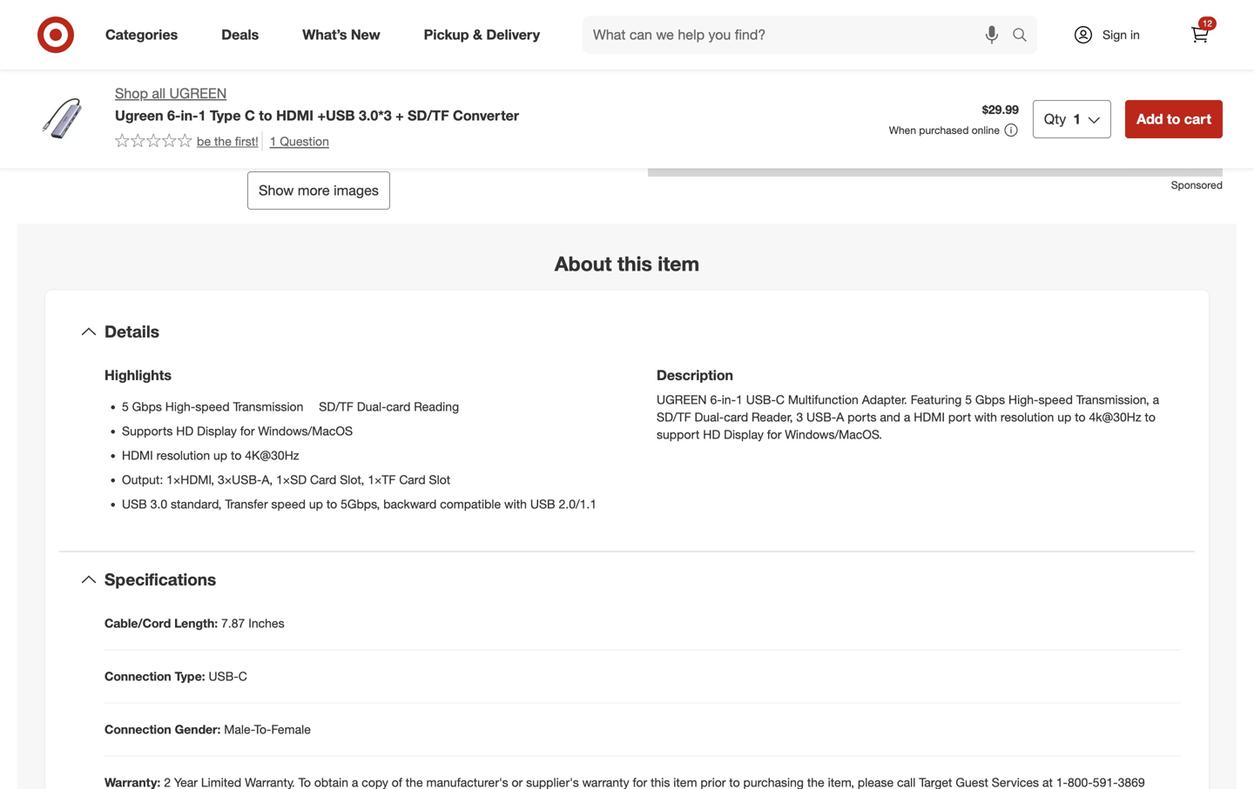 Task type: locate. For each thing, give the bounding box(es) containing it.
gender:
[[175, 722, 221, 738]]

connection left type:
[[105, 669, 171, 685]]

0 horizontal spatial gbps
[[132, 399, 162, 415]]

0 horizontal spatial with
[[504, 497, 527, 512]]

1 right qty
[[1073, 110, 1081, 127]]

details button
[[59, 305, 1195, 360]]

pickup
[[424, 26, 469, 43]]

1 horizontal spatial 5
[[965, 392, 972, 408]]

1 card from the left
[[310, 473, 336, 488]]

1 horizontal spatial card
[[399, 473, 426, 488]]

1 horizontal spatial with
[[975, 410, 997, 425]]

up left 4k@30hz
[[1058, 410, 1072, 425]]

1 horizontal spatial for
[[767, 427, 782, 442]]

1 question link
[[262, 131, 329, 151]]

resolution up 1×hdmi,
[[156, 448, 210, 463]]

1 with from the top
[[683, 14, 707, 30]]

up down supports hd display for windows/macos
[[213, 448, 227, 463]]

1 vertical spatial c
[[776, 392, 785, 408]]

pay
[[683, 50, 707, 67]]

1 vertical spatial in-
[[722, 392, 736, 408]]

0 horizontal spatial card
[[310, 473, 336, 488]]

delivery
[[486, 26, 540, 43]]

0 vertical spatial usb-
[[746, 392, 776, 408]]

0 horizontal spatial usb-
[[209, 669, 238, 685]]

1 horizontal spatial resolution
[[1001, 410, 1054, 425]]

hdmi down featuring
[[914, 410, 945, 425]]

add
[[1137, 110, 1163, 127]]

sd/tf up windows/macos
[[319, 399, 354, 415]]

1 horizontal spatial up
[[309, 497, 323, 512]]

1 vertical spatial with
[[504, 497, 527, 512]]

female
[[271, 722, 311, 738]]

ugreen 6-in-1 type c to hdmi +usb 3.0*3 + sd/tf converter, 5 of 9 image
[[326, 0, 606, 158]]

to up 1 question 'link'
[[259, 107, 272, 124]]

1 horizontal spatial hdmi
[[276, 107, 314, 124]]

12 link
[[1181, 16, 1219, 54]]

all
[[152, 85, 166, 102]]

1 horizontal spatial high-
[[1009, 392, 1039, 408]]

6- up be the first! link
[[167, 107, 181, 124]]

c right the type
[[245, 107, 255, 124]]

0 vertical spatial up
[[1058, 410, 1072, 425]]

0 horizontal spatial usb
[[122, 497, 147, 512]]

cable/cord length: 7.87 inches
[[105, 616, 284, 631]]

dual-
[[357, 399, 386, 415], [695, 410, 724, 425]]

hd
[[176, 424, 194, 439], [703, 427, 720, 442]]

1 inside description ugreen 6-in-1 usb-c multifunction adapter. featuring 5 gbps high-speed transmission, a sd/tf dual-card reader, 3 usb-a ports and a hdmi port with resolution up to 4k@30hz to support hd display for windows/macos.
[[736, 392, 743, 408]]

a right transmission,
[[1153, 392, 1159, 408]]

gbps right featuring
[[975, 392, 1005, 408]]

categories
[[105, 26, 178, 43]]

sign
[[1103, 27, 1127, 42]]

speed left transmission,
[[1039, 392, 1073, 408]]

in- inside shop all ugreen ugreen 6-in-1 type c to hdmi +usb 3.0*3 + sd/tf converter
[[181, 107, 198, 124]]

hdmi inside description ugreen 6-in-1 usb-c multifunction adapter. featuring 5 gbps high-speed transmission, a sd/tf dual-card reader, 3 usb-a ports and a hdmi port with resolution up to 4k@30hz to support hd display for windows/macos.
[[914, 410, 945, 425]]

new
[[351, 26, 380, 43]]

with down pay
[[683, 70, 707, 85]]

2 horizontal spatial speed
[[1039, 392, 1073, 408]]

be the first! link
[[115, 131, 258, 151]]

1 horizontal spatial sd/tf
[[408, 107, 449, 124]]

sign in
[[1103, 27, 1140, 42]]

0 vertical spatial with
[[683, 14, 707, 30]]

5
[[965, 392, 972, 408], [122, 399, 129, 415]]

1 left the type
[[198, 107, 206, 124]]

hdmi up 1 question 'link'
[[276, 107, 314, 124]]

0 horizontal spatial up
[[213, 448, 227, 463]]

4k@30hz
[[1089, 410, 1141, 425]]

hd inside description ugreen 6-in-1 usb-c multifunction adapter. featuring 5 gbps high-speed transmission, a sd/tf dual-card reader, 3 usb-a ports and a hdmi port with resolution up to 4k@30hz to support hd display for windows/macos.
[[703, 427, 720, 442]]

card
[[310, 473, 336, 488], [399, 473, 426, 488]]

1 usb from the left
[[122, 497, 147, 512]]

in- inside description ugreen 6-in-1 usb-c multifunction adapter. featuring 5 gbps high-speed transmission, a sd/tf dual-card reader, 3 usb-a ports and a hdmi port with resolution up to 4k@30hz to support hd display for windows/macos.
[[722, 392, 736, 408]]

ugreen up the type
[[169, 85, 227, 102]]

connection
[[105, 669, 171, 685], [105, 722, 171, 738]]

1 horizontal spatial card
[[724, 410, 748, 425]]

speed
[[1039, 392, 1073, 408], [195, 399, 230, 415], [271, 497, 306, 512]]

c inside description ugreen 6-in-1 usb-c multifunction adapter. featuring 5 gbps high-speed transmission, a sd/tf dual-card reader, 3 usb-a ports and a hdmi port with resolution up to 4k@30hz to support hd display for windows/macos.
[[776, 392, 785, 408]]

1 vertical spatial hdmi
[[914, 410, 945, 425]]

1 horizontal spatial speed
[[271, 497, 306, 512]]

sd/tf inside description ugreen 6-in-1 usb-c multifunction adapter. featuring 5 gbps high-speed transmission, a sd/tf dual-card reader, 3 usb-a ports and a hdmi port with resolution up to 4k@30hz to support hd display for windows/macos.
[[657, 410, 691, 425]]

backward
[[383, 497, 437, 512]]

over left $100
[[802, 70, 825, 85]]

transfer
[[225, 497, 268, 512]]

0 vertical spatial c
[[245, 107, 255, 124]]

1 horizontal spatial over
[[802, 70, 825, 85]]

hdmi
[[276, 107, 314, 124], [914, 410, 945, 425], [122, 448, 153, 463]]

up down 'output: 1×hdmi, 3×usb-a, 1×sd card slot, 1×tf card slot'
[[309, 497, 323, 512]]

dual- left reading
[[357, 399, 386, 415]]

6- down the "description" on the right
[[710, 392, 722, 408]]

+usb
[[317, 107, 355, 124]]

specifications
[[105, 570, 216, 590]]

0 horizontal spatial a
[[904, 410, 910, 425]]

usb- down multifunction
[[807, 410, 836, 425]]

card
[[386, 399, 411, 415], [724, 410, 748, 425]]

in- down the "description" on the right
[[722, 392, 736, 408]]

sd/tf
[[408, 107, 449, 124], [319, 399, 354, 415], [657, 410, 691, 425]]

and
[[880, 410, 901, 425]]

windows/macos
[[258, 424, 353, 439]]

time
[[743, 50, 772, 67]]

connection type: usb-c
[[105, 669, 247, 685]]

sd/tf right '+'
[[408, 107, 449, 124]]

over up affirm
[[711, 50, 739, 67]]

usb left 3.0
[[122, 497, 147, 512]]

1 vertical spatial a
[[904, 410, 910, 425]]

ugreen
[[115, 107, 163, 124]]

details
[[105, 322, 159, 342]]

0 vertical spatial in-
[[181, 107, 198, 124]]

c right type:
[[238, 669, 247, 685]]

to right add
[[1167, 110, 1180, 127]]

with up pay
[[683, 14, 707, 30]]

reader,
[[752, 410, 793, 425]]

when
[[889, 124, 916, 137]]

2.0/1.1
[[559, 497, 597, 512]]

1 horizontal spatial 6-
[[710, 392, 722, 408]]

usb
[[122, 497, 147, 512], [530, 497, 555, 512]]

1 vertical spatial usb-
[[807, 410, 836, 425]]

what's
[[302, 26, 347, 43]]

usb- right type:
[[209, 669, 238, 685]]

hd right support
[[703, 427, 720, 442]]

for down reader,
[[767, 427, 782, 442]]

dual- up support
[[695, 410, 724, 425]]

display
[[197, 424, 237, 439], [724, 427, 764, 442]]

5 up port
[[965, 392, 972, 408]]

resolution right port
[[1001, 410, 1054, 425]]

with right port
[[975, 410, 997, 425]]

highlights
[[105, 367, 172, 384]]

1 horizontal spatial usb
[[530, 497, 555, 512]]

what's new link
[[288, 16, 402, 54]]

0 horizontal spatial ugreen
[[169, 85, 227, 102]]

5 up supports
[[122, 399, 129, 415]]

1
[[198, 107, 206, 124], [1073, 110, 1081, 127], [270, 134, 277, 149], [736, 392, 743, 408]]

high-
[[1009, 392, 1039, 408], [165, 399, 195, 415]]

connection for connection type: usb-c
[[105, 669, 171, 685]]

c up reader,
[[776, 392, 785, 408]]

2 vertical spatial usb-
[[209, 669, 238, 685]]

for
[[240, 424, 255, 439], [767, 427, 782, 442]]

1 right first!
[[270, 134, 277, 149]]

0 horizontal spatial 6-
[[167, 107, 181, 124]]

show more images button
[[247, 172, 390, 210]]

card up backward
[[399, 473, 426, 488]]

for up 4k@30hz
[[240, 424, 255, 439]]

sign in link
[[1058, 16, 1167, 54]]

sd/tf inside shop all ugreen ugreen 6-in-1 type c to hdmi +usb 3.0*3 + sd/tf converter
[[408, 107, 449, 124]]

usb- up reader,
[[746, 392, 776, 408]]

1 horizontal spatial gbps
[[975, 392, 1005, 408]]

inches
[[248, 616, 284, 631]]

2 vertical spatial up
[[309, 497, 323, 512]]

display up hdmi resolution up to 4k@30hz
[[197, 424, 237, 439]]

0 horizontal spatial in-
[[181, 107, 198, 124]]

2 with from the top
[[683, 70, 707, 85]]

1 connection from the top
[[105, 669, 171, 685]]

1 inside 'link'
[[270, 134, 277, 149]]

to inside shop all ugreen ugreen 6-in-1 type c to hdmi +usb 3.0*3 + sd/tf converter
[[259, 107, 272, 124]]

6- inside shop all ugreen ugreen 6-in-1 type c to hdmi +usb 3.0*3 + sd/tf converter
[[167, 107, 181, 124]]

0 horizontal spatial hdmi
[[122, 448, 153, 463]]

0 vertical spatial resolution
[[1001, 410, 1054, 425]]

with
[[975, 410, 997, 425], [504, 497, 527, 512]]

a right and at the right bottom of page
[[904, 410, 910, 425]]

1 vertical spatial connection
[[105, 722, 171, 738]]

specifications button
[[59, 553, 1195, 608]]

1 horizontal spatial dual-
[[695, 410, 724, 425]]

a
[[1153, 392, 1159, 408], [904, 410, 910, 425]]

2 horizontal spatial up
[[1058, 410, 1072, 425]]

&
[[473, 26, 482, 43]]

connection left the gender:
[[105, 722, 171, 738]]

0 horizontal spatial dual-
[[357, 399, 386, 415]]

0 vertical spatial a
[[1153, 392, 1159, 408]]

2 horizontal spatial hdmi
[[914, 410, 945, 425]]

0 horizontal spatial 5
[[122, 399, 129, 415]]

sd/tf up support
[[657, 410, 691, 425]]

ugreen 6-in-1 type c to hdmi +usb 3.0*3 + sd/tf converter, 4 of 9 image
[[31, 0, 312, 158]]

display inside description ugreen 6-in-1 usb-c multifunction adapter. featuring 5 gbps high-speed transmission, a sd/tf dual-card reader, 3 usb-a ports and a hdmi port with resolution up to 4k@30hz to support hd display for windows/macos.
[[724, 427, 764, 442]]

hdmi up output:
[[122, 448, 153, 463]]

2 connection from the top
[[105, 722, 171, 738]]

add to cart button
[[1125, 100, 1223, 138]]

when purchased online
[[889, 124, 1000, 137]]

the
[[214, 133, 232, 149]]

gbps up supports
[[132, 399, 162, 415]]

advertisement region
[[648, 110, 1223, 177]]

display down reader,
[[724, 427, 764, 442]]

hd up hdmi resolution up to 4k@30hz
[[176, 424, 194, 439]]

with inside the pay over time with affirm on orders over $100
[[683, 70, 707, 85]]

0 vertical spatial ugreen
[[169, 85, 227, 102]]

1×hdmi,
[[166, 473, 214, 488]]

speed up supports hd display for windows/macos
[[195, 399, 230, 415]]

1×tf
[[368, 473, 396, 488]]

card left reading
[[386, 399, 411, 415]]

0 horizontal spatial card
[[386, 399, 411, 415]]

1 vertical spatial ugreen
[[657, 392, 707, 408]]

0 vertical spatial hdmi
[[276, 107, 314, 124]]

2 vertical spatial hdmi
[[122, 448, 153, 463]]

1 vertical spatial with
[[683, 70, 707, 85]]

1 left multifunction
[[736, 392, 743, 408]]

6- inside description ugreen 6-in-1 usb-c multifunction adapter. featuring 5 gbps high-speed transmission, a sd/tf dual-card reader, 3 usb-a ports and a hdmi port with resolution up to 4k@30hz to support hd display for windows/macos.
[[710, 392, 722, 408]]

2 horizontal spatial sd/tf
[[657, 410, 691, 425]]

with right compatible
[[504, 497, 527, 512]]

male-
[[224, 722, 254, 738]]

1 vertical spatial 6-
[[710, 392, 722, 408]]

card left slot,
[[310, 473, 336, 488]]

c
[[245, 107, 255, 124], [776, 392, 785, 408], [238, 669, 247, 685]]

1 horizontal spatial hd
[[703, 427, 720, 442]]

output:
[[122, 473, 163, 488]]

0 vertical spatial with
[[975, 410, 997, 425]]

speed down 'output: 1×hdmi, 3×usb-a, 1×sd card slot, 1×tf card slot'
[[271, 497, 306, 512]]

0 vertical spatial connection
[[105, 669, 171, 685]]

card left reader,
[[724, 410, 748, 425]]

in- up be the first! link
[[181, 107, 198, 124]]

0 horizontal spatial display
[[197, 424, 237, 439]]

0 vertical spatial 6-
[[167, 107, 181, 124]]

hdmi resolution up to 4k@30hz
[[122, 448, 299, 463]]

show
[[259, 182, 294, 199]]

5gbps,
[[341, 497, 380, 512]]

card inside description ugreen 6-in-1 usb-c multifunction adapter. featuring 5 gbps high-speed transmission, a sd/tf dual-card reader, 3 usb-a ports and a hdmi port with resolution up to 4k@30hz to support hd display for windows/macos.
[[724, 410, 748, 425]]

reading
[[414, 399, 459, 415]]

2 vertical spatial c
[[238, 669, 247, 685]]

0 horizontal spatial resolution
[[156, 448, 210, 463]]

1 horizontal spatial display
[[724, 427, 764, 442]]

1 horizontal spatial ugreen
[[657, 392, 707, 408]]

purchased
[[919, 124, 969, 137]]

usb left '2.0/1.1'
[[530, 497, 555, 512]]

ugreen down the "description" on the right
[[657, 392, 707, 408]]

0 horizontal spatial over
[[711, 50, 739, 67]]

0 vertical spatial over
[[711, 50, 739, 67]]

to
[[259, 107, 272, 124], [1167, 110, 1180, 127], [1075, 410, 1086, 425], [1145, 410, 1156, 425], [231, 448, 242, 463], [326, 497, 337, 512]]

1 horizontal spatial in-
[[722, 392, 736, 408]]

search button
[[1004, 16, 1046, 57]]

+
[[395, 107, 404, 124]]



Task type: describe. For each thing, give the bounding box(es) containing it.
images
[[334, 182, 379, 199]]

ugreen inside description ugreen 6-in-1 usb-c multifunction adapter. featuring 5 gbps high-speed transmission, a sd/tf dual-card reader, 3 usb-a ports and a hdmi port with resolution up to 4k@30hz to support hd display for windows/macos.
[[657, 392, 707, 408]]

description
[[657, 367, 733, 384]]

for inside description ugreen 6-in-1 usb-c multifunction adapter. featuring 5 gbps high-speed transmission, a sd/tf dual-card reader, 3 usb-a ports and a hdmi port with resolution up to 4k@30hz to support hd display for windows/macos.
[[767, 427, 782, 442]]

c inside shop all ugreen ugreen 6-in-1 type c to hdmi +usb 3.0*3 + sd/tf converter
[[245, 107, 255, 124]]

cart
[[1184, 110, 1211, 127]]

slot
[[429, 473, 450, 488]]

7.87
[[221, 616, 245, 631]]

5 inside description ugreen 6-in-1 usb-c multifunction adapter. featuring 5 gbps high-speed transmission, a sd/tf dual-card reader, 3 usb-a ports and a hdmi port with resolution up to 4k@30hz to support hd display for windows/macos.
[[965, 392, 972, 408]]

high- inside description ugreen 6-in-1 usb-c multifunction adapter. featuring 5 gbps high-speed transmission, a sd/tf dual-card reader, 3 usb-a ports and a hdmi port with resolution up to 4k@30hz to support hd display for windows/macos.
[[1009, 392, 1039, 408]]

image of ugreen 6-in-1 type c to hdmi +usb 3.0*3 + sd/tf converter image
[[31, 84, 101, 153]]

show more images
[[259, 182, 379, 199]]

sponsored
[[1171, 178, 1223, 191]]

about this item
[[555, 252, 699, 276]]

2 card from the left
[[399, 473, 426, 488]]

type
[[210, 107, 241, 124]]

support
[[657, 427, 700, 442]]

ports
[[848, 410, 877, 425]]

connection gender: male-to-female
[[105, 722, 311, 738]]

gbps inside description ugreen 6-in-1 usb-c multifunction adapter. featuring 5 gbps high-speed transmission, a sd/tf dual-card reader, 3 usb-a ports and a hdmi port with resolution up to 4k@30hz to support hd display for windows/macos.
[[975, 392, 1005, 408]]

question
[[280, 134, 329, 149]]

with inside description ugreen 6-in-1 usb-c multifunction adapter. featuring 5 gbps high-speed transmission, a sd/tf dual-card reader, 3 usb-a ports and a hdmi port with resolution up to 4k@30hz to support hd display for windows/macos.
[[975, 410, 997, 425]]

What can we help you find? suggestions appear below search field
[[583, 16, 1016, 54]]

standard,
[[171, 497, 222, 512]]

to down supports hd display for windows/macos
[[231, 448, 242, 463]]

deals
[[221, 26, 259, 43]]

a,
[[262, 473, 273, 488]]

converter
[[453, 107, 519, 124]]

a
[[836, 410, 844, 425]]

about
[[555, 252, 612, 276]]

type:
[[175, 669, 205, 685]]

ugreen inside shop all ugreen ugreen 6-in-1 type c to hdmi +usb 3.0*3 + sd/tf converter
[[169, 85, 227, 102]]

be
[[197, 133, 211, 149]]

0 horizontal spatial high-
[[165, 399, 195, 415]]

add to cart
[[1137, 110, 1211, 127]]

cable/cord
[[105, 616, 171, 631]]

speed inside description ugreen 6-in-1 usb-c multifunction adapter. featuring 5 gbps high-speed transmission, a sd/tf dual-card reader, 3 usb-a ports and a hdmi port with resolution up to 4k@30hz to support hd display for windows/macos.
[[1039, 392, 1073, 408]]

what's new
[[302, 26, 380, 43]]

redcard
[[711, 14, 759, 30]]

to-
[[254, 722, 271, 738]]

in
[[1130, 27, 1140, 42]]

pay over time with affirm on orders over $100
[[683, 50, 855, 85]]

to right 4k@30hz
[[1145, 410, 1156, 425]]

1 vertical spatial up
[[213, 448, 227, 463]]

pickup & delivery
[[424, 26, 540, 43]]

featuring
[[911, 392, 962, 408]]

search
[[1004, 28, 1046, 45]]

adapter.
[[862, 392, 907, 408]]

1 vertical spatial over
[[802, 70, 825, 85]]

to left 4k@30hz
[[1075, 410, 1086, 425]]

12
[[1203, 18, 1212, 29]]

5 gbps high-speed transmission  sd/tf dual-card reading
[[122, 399, 459, 415]]

2 usb from the left
[[530, 497, 555, 512]]

more
[[298, 182, 330, 199]]

on
[[746, 70, 760, 85]]

0 horizontal spatial speed
[[195, 399, 230, 415]]

3×usb-
[[218, 473, 262, 488]]

$100
[[828, 70, 855, 85]]

port
[[948, 410, 971, 425]]

dual- inside description ugreen 6-in-1 usb-c multifunction adapter. featuring 5 gbps high-speed transmission, a sd/tf dual-card reader, 3 usb-a ports and a hdmi port with resolution up to 4k@30hz to support hd display for windows/macos.
[[695, 410, 724, 425]]

pickup & delivery link
[[409, 16, 562, 54]]

be the first!
[[197, 133, 258, 149]]

1 vertical spatial resolution
[[156, 448, 210, 463]]

1 inside shop all ugreen ugreen 6-in-1 type c to hdmi +usb 3.0*3 + sd/tf converter
[[198, 107, 206, 124]]

image gallery element
[[31, 0, 606, 210]]

hdmi inside shop all ugreen ugreen 6-in-1 type c to hdmi +usb 3.0*3 + sd/tf converter
[[276, 107, 314, 124]]

to inside button
[[1167, 110, 1180, 127]]

deals link
[[207, 16, 281, 54]]

1×sd
[[276, 473, 307, 488]]

1 question
[[270, 134, 329, 149]]

connection for connection gender: male-to-female
[[105, 722, 171, 738]]

0 horizontal spatial hd
[[176, 424, 194, 439]]

qty 1
[[1044, 110, 1081, 127]]

qty
[[1044, 110, 1066, 127]]

categories link
[[91, 16, 200, 54]]

supports
[[122, 424, 173, 439]]

shop all ugreen ugreen 6-in-1 type c to hdmi +usb 3.0*3 + sd/tf converter
[[115, 85, 519, 124]]

resolution inside description ugreen 6-in-1 usb-c multifunction adapter. featuring 5 gbps high-speed transmission, a sd/tf dual-card reader, 3 usb-a ports and a hdmi port with resolution up to 4k@30hz to support hd display for windows/macos.
[[1001, 410, 1054, 425]]

2 horizontal spatial usb-
[[807, 410, 836, 425]]

to left 5gbps,
[[326, 497, 337, 512]]

shop
[[115, 85, 148, 102]]

description ugreen 6-in-1 usb-c multifunction adapter. featuring 5 gbps high-speed transmission, a sd/tf dual-card reader, 3 usb-a ports and a hdmi port with resolution up to 4k@30hz to support hd display for windows/macos.
[[657, 367, 1159, 442]]

windows/macos.
[[785, 427, 882, 442]]

$29.99
[[982, 102, 1019, 117]]

affirm
[[711, 70, 742, 85]]

this
[[617, 252, 652, 276]]

up inside description ugreen 6-in-1 usb-c multifunction adapter. featuring 5 gbps high-speed transmission, a sd/tf dual-card reader, 3 usb-a ports and a hdmi port with resolution up to 4k@30hz to support hd display for windows/macos.
[[1058, 410, 1072, 425]]

4k@30hz
[[245, 448, 299, 463]]

0 horizontal spatial for
[[240, 424, 255, 439]]

usb 3.0 standard, transfer speed up to 5gbps, backward compatible with usb 2.0/1.1
[[122, 497, 597, 512]]

1 horizontal spatial a
[[1153, 392, 1159, 408]]

supports hd display for windows/macos
[[122, 424, 353, 439]]

item
[[658, 252, 699, 276]]

online
[[972, 124, 1000, 137]]

first!
[[235, 133, 258, 149]]

0 horizontal spatial sd/tf
[[319, 399, 354, 415]]

output: 1×hdmi, 3×usb-a, 1×sd card slot, 1×tf card slot
[[122, 473, 450, 488]]

1 horizontal spatial usb-
[[746, 392, 776, 408]]

with redcard
[[683, 14, 759, 30]]

multifunction
[[788, 392, 859, 408]]

slot,
[[340, 473, 364, 488]]



Task type: vqa. For each thing, say whether or not it's contained in the screenshot.
the rightmost the speed
yes



